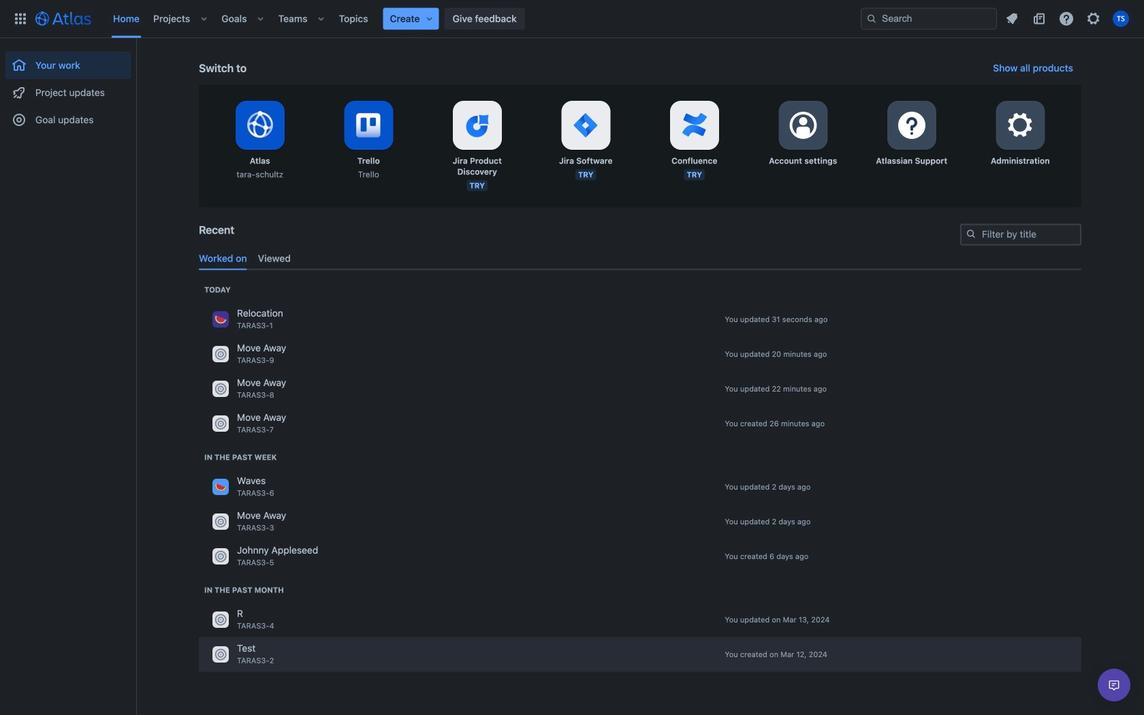 Task type: describe. For each thing, give the bounding box(es) containing it.
notifications image
[[1004, 11, 1020, 27]]

1 townsquare image from the top
[[213, 381, 229, 397]]

6 townsquare image from the top
[[213, 612, 229, 628]]

search image
[[966, 229, 977, 239]]

1 townsquare image from the top
[[213, 311, 229, 328]]

0 vertical spatial settings image
[[1086, 11, 1102, 27]]

2 settings image from the left
[[1004, 109, 1037, 142]]

help image
[[1059, 11, 1075, 27]]

5 townsquare image from the top
[[213, 548, 229, 565]]

townsquare image for third townsquare image from the bottom of the page
[[213, 514, 229, 530]]

2 townsquare image from the top
[[213, 346, 229, 362]]

heading for third townsquare image from the bottom of the page
[[204, 452, 277, 463]]



Task type: vqa. For each thing, say whether or not it's contained in the screenshot.
banner
yes



Task type: locate. For each thing, give the bounding box(es) containing it.
top element
[[8, 0, 861, 38]]

2 townsquare image from the top
[[213, 514, 229, 530]]

banner
[[0, 0, 1144, 38]]

Search field
[[861, 8, 997, 30]]

1 horizontal spatial settings image
[[1086, 11, 1102, 27]]

group
[[5, 38, 131, 138]]

2 vertical spatial townsquare image
[[213, 646, 229, 663]]

1 vertical spatial heading
[[204, 452, 277, 463]]

settings image
[[1086, 11, 1102, 27], [787, 109, 820, 142]]

townsquare image for sixth townsquare image from the top of the page
[[213, 646, 229, 663]]

1 vertical spatial townsquare image
[[213, 514, 229, 530]]

Filter by title field
[[962, 225, 1080, 244]]

open intercom messenger image
[[1106, 677, 1123, 694]]

heading
[[204, 284, 231, 295], [204, 452, 277, 463], [204, 585, 284, 596]]

townsquare image
[[213, 311, 229, 328], [213, 346, 229, 362], [213, 415, 229, 432], [213, 479, 229, 495], [213, 548, 229, 565], [213, 612, 229, 628]]

1 heading from the top
[[204, 284, 231, 295]]

heading for first townsquare image from the top of the page
[[204, 284, 231, 295]]

townsquare image
[[213, 381, 229, 397], [213, 514, 229, 530], [213, 646, 229, 663]]

0 horizontal spatial settings image
[[787, 109, 820, 142]]

2 vertical spatial heading
[[204, 585, 284, 596]]

0 horizontal spatial settings image
[[896, 109, 928, 142]]

1 horizontal spatial settings image
[[1004, 109, 1037, 142]]

search image
[[867, 13, 877, 24]]

1 vertical spatial settings image
[[787, 109, 820, 142]]

None search field
[[861, 8, 997, 30]]

0 vertical spatial heading
[[204, 284, 231, 295]]

2 heading from the top
[[204, 452, 277, 463]]

3 townsquare image from the top
[[213, 415, 229, 432]]

1 settings image from the left
[[896, 109, 928, 142]]

switch to... image
[[12, 11, 29, 27]]

0 vertical spatial townsquare image
[[213, 381, 229, 397]]

4 townsquare image from the top
[[213, 479, 229, 495]]

account image
[[1113, 11, 1129, 27]]

settings image
[[896, 109, 928, 142], [1004, 109, 1037, 142]]

3 townsquare image from the top
[[213, 646, 229, 663]]

tab list
[[193, 247, 1087, 270]]

heading for sixth townsquare image from the top of the page
[[204, 585, 284, 596]]

3 heading from the top
[[204, 585, 284, 596]]



